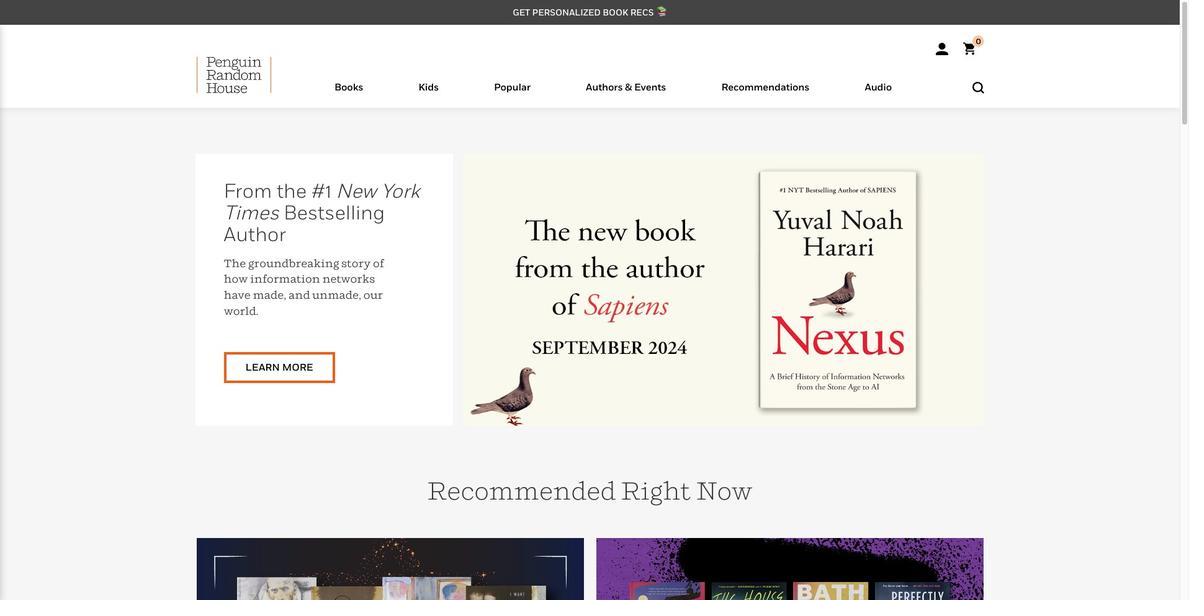 Task type: describe. For each thing, give the bounding box(es) containing it.
from the #1
[[224, 179, 336, 202]]

sign in image
[[936, 43, 948, 55]]

unmade,
[[312, 289, 361, 302]]

books link
[[335, 81, 363, 108]]

now
[[696, 476, 753, 506]]

audio link
[[865, 81, 892, 108]]

kids button
[[391, 78, 466, 108]]

authors
[[586, 81, 623, 93]]

bestselling
[[284, 201, 385, 224]]

learn
[[245, 361, 280, 374]]

books button
[[307, 78, 391, 108]]

new
[[336, 179, 376, 202]]

book
[[603, 7, 628, 17]]

📚
[[656, 7, 667, 17]]

events
[[634, 81, 666, 93]]

more
[[282, 361, 313, 374]]

information
[[250, 273, 320, 286]]

the
[[277, 179, 307, 202]]

have
[[224, 289, 251, 302]]

new york times
[[224, 179, 420, 224]]

authors & events link
[[586, 81, 666, 108]]

shopping cart image
[[963, 36, 984, 55]]

our
[[363, 289, 383, 302]]

popular
[[494, 81, 531, 93]]

main navigation element
[[166, 56, 1014, 108]]

learn more
[[245, 361, 313, 374]]

recommendations
[[721, 81, 809, 93]]

the
[[224, 257, 246, 270]]

penguin random house image
[[196, 56, 271, 94]]

#1
[[311, 179, 331, 202]]

and
[[289, 289, 310, 302]]



Task type: locate. For each thing, give the bounding box(es) containing it.
audio
[[865, 81, 892, 93]]

nexus by yuval noah harari image
[[463, 154, 983, 426]]

authors & events
[[586, 81, 666, 93]]

world.
[[224, 304, 258, 318]]

recs
[[630, 7, 654, 17]]

story
[[341, 257, 371, 270]]

get
[[513, 7, 530, 17]]

recommended right now
[[427, 476, 753, 506]]

the groundbreaking story of how information networks have made, and unmade, our world.
[[224, 257, 384, 318]]

author
[[224, 222, 286, 246]]

books
[[335, 81, 363, 93]]

made,
[[253, 289, 286, 302]]

right
[[621, 476, 691, 506]]

personalized
[[532, 7, 601, 17]]

recommended
[[427, 476, 616, 506]]

times
[[224, 201, 279, 224]]

search image
[[972, 82, 984, 94]]

popular button
[[466, 78, 558, 108]]

groundbreaking
[[248, 257, 339, 270]]

dive into these psychological reads you won't be able to put down. image
[[596, 539, 983, 601]]

get personalized book recs 📚 link
[[513, 7, 667, 17]]

learn more link
[[224, 353, 335, 384]]

kids link
[[418, 81, 439, 108]]

audio button
[[837, 78, 919, 108]]

recommendations button
[[694, 78, 837, 108]]

how
[[224, 273, 248, 286]]

kids
[[418, 81, 439, 93]]

from
[[224, 179, 272, 202]]

networks
[[322, 273, 375, 286]]

reflect with these memoirs in honor of january 27th, holocaust remembrance day. image
[[196, 539, 584, 601]]

get personalized book recs 📚
[[513, 7, 667, 17]]

york
[[381, 179, 420, 202]]

authors & events button
[[558, 78, 694, 108]]

of
[[373, 257, 384, 270]]

recommendations link
[[721, 81, 809, 108]]

bestselling author
[[224, 201, 385, 246]]

&
[[625, 81, 632, 93]]



Task type: vqa. For each thing, say whether or not it's contained in the screenshot.
Sign
no



